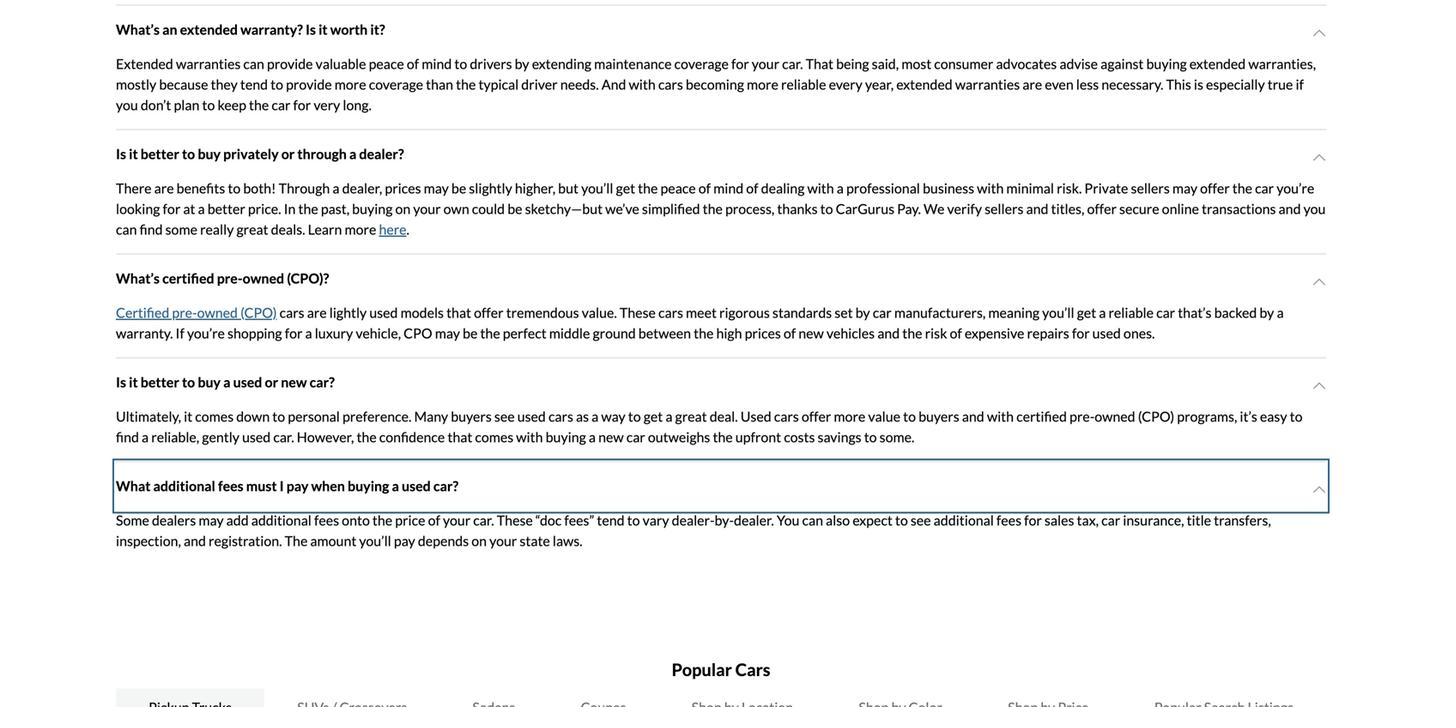 Task type: describe. For each thing, give the bounding box(es) containing it.
the up simplified at the left top of the page
[[638, 180, 658, 197]]

offer inside the ultimately, it comes down to personal preference. many buyers see used cars as a way to get a great deal. used cars offer more value to buyers and with certified pre-owned (cpo) programs, it's easy to find a reliable, gently used car. however, the confidence that comes with buying a new car outweighs the upfront costs savings to some.
[[802, 408, 831, 425]]

professional
[[847, 180, 920, 197]]

here
[[379, 221, 407, 238]]

the up transactions
[[1233, 180, 1253, 197]]

used left ones. on the top of the page
[[1093, 325, 1121, 342]]

outweighs
[[648, 429, 710, 446]]

on inside some dealers may add additional fees onto the price of your car. these "doc fees" tend to vary dealer-by-dealer. you can also expect to see additional fees for sales tax, car insurance, title transfers, inspection, and registration. the amount you'll pay depends on your state laws.
[[472, 533, 487, 549]]

to down value
[[864, 429, 877, 446]]

of down is it better to buy privately or through a dealer? dropdown button at the top of page
[[699, 180, 711, 197]]

advise
[[1060, 55, 1098, 72]]

1 vertical spatial or
[[265, 374, 278, 391]]

1 vertical spatial car?
[[433, 478, 459, 495]]

the right than
[[456, 76, 476, 93]]

you're inside cars are lightly used models that offer tremendous value. these cars meet rigorous standards set by car manufacturers, meaning you'll get a reliable car that's backed by a warranty. if you're shopping for a luxury vehicle, cpo may be the perfect middle ground between the high prices of new vehicles and the risk of expensive repairs for used ones.
[[187, 325, 225, 342]]

that inside the ultimately, it comes down to personal preference. many buyers see used cars as a way to get a great deal. used cars offer more value to buyers and with certified pre-owned (cpo) programs, it's easy to find a reliable, gently used car. however, the confidence that comes with buying a new car outweighs the upfront costs savings to some.
[[448, 429, 472, 446]]

expect
[[853, 512, 893, 529]]

0 vertical spatial be
[[452, 180, 466, 197]]

needs.
[[560, 76, 599, 93]]

confidence
[[379, 429, 445, 446]]

0 vertical spatial coverage
[[674, 55, 729, 72]]

1 vertical spatial provide
[[286, 76, 332, 93]]

extended inside dropdown button
[[180, 21, 238, 38]]

gently
[[202, 429, 240, 446]]

chevron down image for some dealers may add additional fees onto the price of your car. these "doc fees" tend to vary dealer-by-dealer. you can also expect to see additional fees for sales tax, car insurance, title transfers, inspection, and registration. the amount you'll pay depends on your state laws.
[[1313, 483, 1326, 497]]

perfect
[[503, 325, 547, 342]]

tend inside some dealers may add additional fees onto the price of your car. these "doc fees" tend to vary dealer-by-dealer. you can also expect to see additional fees for sales tax, car insurance, title transfers, inspection, and registration. the amount you'll pay depends on your state laws.
[[597, 512, 625, 529]]

really
[[200, 221, 234, 238]]

1 horizontal spatial fees
[[314, 512, 339, 529]]

get inside there are benefits to both! through a dealer, prices may be slightly higher, but you'll get the peace of mind of dealing with a professional business with minimal risk. private sellers may offer the car you're looking for at a better price. in the past, buying on your own could be sketchy—but we've simplified the process, thanks to cargurus pay. we verify sellers and titles, offer secure online transactions and you can find some really great deals. learn more
[[616, 180, 635, 197]]

vehicles
[[827, 325, 875, 342]]

0 vertical spatial (cpo)
[[240, 304, 277, 321]]

car inside the ultimately, it comes down to personal preference. many buyers see used cars as a way to get a great deal. used cars offer more value to buyers and with certified pre-owned (cpo) programs, it's easy to find a reliable, gently used car. however, the confidence that comes with buying a new car outweighs the upfront costs savings to some.
[[627, 429, 645, 446]]

certified inside the ultimately, it comes down to personal preference. many buyers see used cars as a way to get a great deal. used cars offer more value to buyers and with certified pre-owned (cpo) programs, it's easy to find a reliable, gently used car. however, the confidence that comes with buying a new car outweighs the upfront costs savings to some.
[[1017, 408, 1067, 425]]

the inside some dealers may add additional fees onto the price of your car. these "doc fees" tend to vary dealer-by-dealer. you can also expect to see additional fees for sales tax, car insurance, title transfers, inspection, and registration. the amount you'll pay depends on your state laws.
[[373, 512, 393, 529]]

verify
[[947, 200, 982, 217]]

0 vertical spatial provide
[[267, 55, 313, 72]]

process,
[[725, 200, 775, 217]]

to up some.
[[903, 408, 916, 425]]

thanks
[[777, 200, 818, 217]]

standards
[[773, 304, 832, 321]]

1 horizontal spatial comes
[[475, 429, 514, 446]]

buying inside extended warranties can provide valuable peace of mind to drivers by extending maintenance coverage for your car. that being said, most consumer advocates advise against buying extended warranties, mostly because they tend to provide more coverage than the typical driver needs. and with cars becoming more reliable every year, extended warranties are even less necessary. this is especially true if you don't plan to keep the car for very long.
[[1147, 55, 1187, 72]]

certified pre-owned (cpo) link
[[116, 304, 277, 321]]

more up long.
[[335, 76, 366, 93]]

to left both!
[[228, 180, 241, 197]]

what's an extended warranty? is it worth it?
[[116, 21, 385, 38]]

to right they
[[271, 76, 283, 93]]

prices inside there are benefits to both! through a dealer, prices may be slightly higher, but you'll get the peace of mind of dealing with a professional business with minimal risk. private sellers may offer the car you're looking for at a better price. in the past, buying on your own could be sketchy—but we've simplified the process, thanks to cargurus pay. we verify sellers and titles, offer secure online transactions and you can find some really great deals. learn more
[[385, 180, 421, 197]]

you inside there are benefits to both! through a dealer, prices may be slightly higher, but you'll get the peace of mind of dealing with a professional business with minimal risk. private sellers may offer the car you're looking for at a better price. in the past, buying on your own could be sketchy—but we've simplified the process, thanks to cargurus pay. we verify sellers and titles, offer secure online transactions and you can find some really great deals. learn more
[[1304, 200, 1326, 217]]

titles,
[[1051, 200, 1085, 217]]

i
[[280, 478, 284, 495]]

consumer
[[934, 55, 994, 72]]

to right down
[[272, 408, 285, 425]]

are for warranty.
[[307, 304, 327, 321]]

dealer?
[[359, 146, 404, 162]]

with up "doc
[[516, 429, 543, 446]]

better for privately
[[141, 146, 179, 162]]

cargurus
[[836, 200, 895, 217]]

warranties,
[[1249, 55, 1316, 72]]

0 horizontal spatial coverage
[[369, 76, 423, 93]]

1 horizontal spatial additional
[[251, 512, 312, 529]]

savings
[[818, 429, 862, 446]]

0 horizontal spatial comes
[[195, 408, 234, 425]]

the left process,
[[703, 200, 723, 217]]

benefits
[[177, 180, 225, 197]]

every
[[829, 76, 863, 93]]

you'll inside some dealers may add additional fees onto the price of your car. these "doc fees" tend to vary dealer-by-dealer. you can also expect to see additional fees for sales tax, car insurance, title transfers, inspection, and registration. the amount you'll pay depends on your state laws.
[[359, 533, 391, 549]]

transfers,
[[1214, 512, 1271, 529]]

used up price
[[402, 478, 431, 495]]

to left drivers
[[455, 55, 467, 72]]

reliable inside extended warranties can provide valuable peace of mind to drivers by extending maintenance coverage for your car. that being said, most consumer advocates advise against buying extended warranties, mostly because they tend to provide more coverage than the typical driver needs. and with cars becoming more reliable every year, extended warranties are even less necessary. this is especially true if you don't plan to keep the car for very long.
[[781, 76, 826, 93]]

is it better to buy a used or new car?
[[116, 374, 335, 391]]

the down preference.
[[357, 429, 377, 446]]

chevron down image for extended warranties can provide valuable peace of mind to drivers by extending maintenance coverage for your car. that being said, most consumer advocates advise against buying extended warranties, mostly because they tend to provide more coverage than the typical driver needs. and with cars becoming more reliable every year, extended warranties are even less necessary. this is especially true if you don't plan to keep the car for very long.
[[1313, 26, 1326, 40]]

an
[[162, 21, 177, 38]]

buy for a
[[198, 374, 221, 391]]

of inside extended warranties can provide valuable peace of mind to drivers by extending maintenance coverage for your car. that being said, most consumer advocates advise against buying extended warranties, mostly because they tend to provide more coverage than the typical driver needs. and with cars becoming more reliable every year, extended warranties are even less necessary. this is especially true if you don't plan to keep the car for very long.
[[407, 55, 419, 72]]

to right "easy"
[[1290, 408, 1303, 425]]

there are benefits to both! through a dealer, prices may be slightly higher, but you'll get the peace of mind of dealing with a professional business with minimal risk. private sellers may offer the car you're looking for at a better price. in the past, buying on your own could be sketchy—but we've simplified the process, thanks to cargurus pay. we verify sellers and titles, offer secure online transactions and you can find some really great deals. learn more
[[116, 180, 1326, 238]]

2 vertical spatial extended
[[897, 76, 953, 93]]

online
[[1162, 200, 1199, 217]]

car inside extended warranties can provide valuable peace of mind to drivers by extending maintenance coverage for your car. that being said, most consumer advocates advise against buying extended warranties, mostly because they tend to provide more coverage than the typical driver needs. and with cars becoming more reliable every year, extended warranties are even less necessary. this is especially true if you don't plan to keep the car for very long.
[[272, 97, 291, 113]]

fees"
[[564, 512, 594, 529]]

with up thanks
[[807, 180, 834, 197]]

typical
[[479, 76, 519, 93]]

business
[[923, 180, 975, 197]]

owned inside the ultimately, it comes down to personal preference. many buyers see used cars as a way to get a great deal. used cars offer more value to buyers and with certified pre-owned (cpo) programs, it's easy to find a reliable, gently used car. however, the confidence that comes with buying a new car outweighs the upfront costs savings to some.
[[1095, 408, 1136, 425]]

both!
[[243, 180, 276, 197]]

is for is it better to buy a used or new car?
[[116, 374, 126, 391]]

if
[[176, 325, 184, 342]]

0 horizontal spatial owned
[[197, 304, 238, 321]]

to right expect
[[895, 512, 908, 529]]

new inside cars are lightly used models that offer tremendous value. these cars meet rigorous standards set by car manufacturers, meaning you'll get a reliable car that's backed by a warranty. if you're shopping for a luxury vehicle, cpo may be the perfect middle ground between the high prices of new vehicles and the risk of expensive repairs for used ones.
[[799, 325, 824, 342]]

0 horizontal spatial pre-
[[172, 304, 197, 321]]

there
[[116, 180, 152, 197]]

costs
[[784, 429, 815, 446]]

great inside the ultimately, it comes down to personal preference. many buyers see used cars as a way to get a great deal. used cars offer more value to buyers and with certified pre-owned (cpo) programs, it's easy to find a reliable, gently used car. however, the confidence that comes with buying a new car outweighs the upfront costs savings to some.
[[675, 408, 707, 425]]

add
[[226, 512, 249, 529]]

ones.
[[1124, 325, 1155, 342]]

what's an extended warranty? is it worth it? button
[[116, 6, 1326, 54]]

tend inside extended warranties can provide valuable peace of mind to drivers by extending maintenance coverage for your car. that being said, most consumer advocates advise against buying extended warranties, mostly because they tend to provide more coverage than the typical driver needs. and with cars becoming more reliable every year, extended warranties are even less necessary. this is especially true if you don't plan to keep the car for very long.
[[240, 76, 268, 93]]

of down standards on the top of the page
[[784, 325, 796, 342]]

1 horizontal spatial sellers
[[1131, 180, 1170, 197]]

cars left as
[[549, 408, 573, 425]]

certified
[[116, 304, 169, 321]]

1 buyers from the left
[[451, 408, 492, 425]]

and
[[602, 76, 626, 93]]

for up becoming
[[731, 55, 749, 72]]

2 horizontal spatial by
[[1260, 304, 1274, 321]]

for right 'shopping'
[[285, 325, 303, 342]]

tremendous
[[506, 304, 579, 321]]

your up depends
[[443, 512, 471, 529]]

car up vehicles at the right
[[873, 304, 892, 321]]

we
[[924, 200, 945, 217]]

1 vertical spatial extended
[[1190, 55, 1246, 72]]

past,
[[321, 200, 350, 217]]

set
[[835, 304, 853, 321]]

it?
[[370, 21, 385, 38]]

new inside the ultimately, it comes down to personal preference. many buyers see used cars as a way to get a great deal. used cars offer more value to buyers and with certified pre-owned (cpo) programs, it's easy to find a reliable, gently used car. however, the confidence that comes with buying a new car outweighs the upfront costs savings to some.
[[599, 429, 624, 446]]

registration.
[[209, 533, 282, 549]]

offer up transactions
[[1200, 180, 1230, 197]]

you'll inside cars are lightly used models that offer tremendous value. these cars meet rigorous standards set by car manufacturers, meaning you'll get a reliable car that's backed by a warranty. if you're shopping for a luxury vehicle, cpo may be the perfect middle ground between the high prices of new vehicles and the risk of expensive repairs for used ones.
[[1042, 304, 1075, 321]]

minimal
[[1007, 180, 1054, 197]]

pre- inside what's certified pre-owned (cpo)? dropdown button
[[217, 270, 243, 287]]

in
[[284, 200, 296, 217]]

extending
[[532, 55, 592, 72]]

laws.
[[553, 533, 583, 549]]

may up own
[[424, 180, 449, 197]]

of up process,
[[746, 180, 759, 197]]

to right plan
[[202, 97, 215, 113]]

dealer-
[[672, 512, 715, 529]]

inspection,
[[116, 533, 181, 549]]

2 buyers from the left
[[919, 408, 960, 425]]

looking
[[116, 200, 160, 217]]

pay inside dropdown button
[[287, 478, 309, 495]]

for right repairs
[[1072, 325, 1090, 342]]

additional inside what additional fees must i pay when buying a used car? dropdown button
[[153, 478, 215, 495]]

own
[[444, 200, 469, 217]]

some
[[165, 221, 197, 238]]

may inside some dealers may add additional fees onto the price of your car. these "doc fees" tend to vary dealer-by-dealer. you can also expect to see additional fees for sales tax, car insurance, title transfers, inspection, and registration. the amount you'll pay depends on your state laws.
[[199, 512, 224, 529]]

1 horizontal spatial warranties
[[955, 76, 1020, 93]]

for left "very"
[[293, 97, 311, 113]]

is inside dropdown button
[[306, 21, 316, 38]]

for inside there are benefits to both! through a dealer, prices may be slightly higher, but you'll get the peace of mind of dealing with a professional business with minimal risk. private sellers may offer the car you're looking for at a better price. in the past, buying on your own could be sketchy—but we've simplified the process, thanks to cargurus pay. we verify sellers and titles, offer secure online transactions and you can find some really great deals. learn more
[[163, 200, 181, 217]]

most
[[902, 55, 932, 72]]

dealers
[[152, 512, 196, 529]]

used up the vehicle, on the left
[[369, 304, 398, 321]]

cars up costs
[[774, 408, 799, 425]]

amount
[[310, 533, 357, 549]]

what additional fees must i pay when buying a used car? button
[[116, 462, 1326, 510]]

drivers
[[470, 55, 512, 72]]

long.
[[343, 97, 372, 113]]

certified pre-owned (cpo)
[[116, 304, 277, 321]]

see inside the ultimately, it comes down to personal preference. many buyers see used cars as a way to get a great deal. used cars offer more value to buyers and with certified pre-owned (cpo) programs, it's easy to find a reliable, gently used car. however, the confidence that comes with buying a new car outweighs the upfront costs savings to some.
[[494, 408, 515, 425]]

what's certified pre-owned (cpo)?
[[116, 270, 329, 287]]

car. inside some dealers may add additional fees onto the price of your car. these "doc fees" tend to vary dealer-by-dealer. you can also expect to see additional fees for sales tax, car insurance, title transfers, inspection, and registration. the amount you'll pay depends on your state laws.
[[473, 512, 494, 529]]

is it better to buy privately or through a dealer? button
[[116, 130, 1326, 178]]

used up down
[[233, 374, 262, 391]]

the left risk
[[903, 325, 923, 342]]

meaning
[[989, 304, 1040, 321]]

higher,
[[515, 180, 556, 197]]

that inside cars are lightly used models that offer tremendous value. these cars meet rigorous standards set by car manufacturers, meaning you'll get a reliable car that's backed by a warranty. if you're shopping for a luxury vehicle, cpo may be the perfect middle ground between the high prices of new vehicles and the risk of expensive repairs for used ones.
[[447, 304, 471, 321]]

chevron down image for is it better to buy a used or new car?
[[1313, 379, 1326, 393]]

and inside the ultimately, it comes down to personal preference. many buyers see used cars as a way to get a great deal. used cars offer more value to buyers and with certified pre-owned (cpo) programs, it's easy to find a reliable, gently used car. however, the confidence that comes with buying a new car outweighs the upfront costs savings to some.
[[962, 408, 985, 425]]

deal.
[[710, 408, 738, 425]]

the
[[285, 533, 308, 549]]

buy for privately
[[198, 146, 221, 162]]

is
[[1194, 76, 1204, 93]]

on inside there are benefits to both! through a dealer, prices may be slightly higher, but you'll get the peace of mind of dealing with a professional business with minimal risk. private sellers may offer the car you're looking for at a better price. in the past, buying on your own could be sketchy—but we've simplified the process, thanks to cargurus pay. we verify sellers and titles, offer secure online transactions and you can find some really great deals. learn more
[[395, 200, 411, 217]]

may inside cars are lightly used models that offer tremendous value. these cars meet rigorous standards set by car manufacturers, meaning you'll get a reliable car that's backed by a warranty. if you're shopping for a luxury vehicle, cpo may be the perfect middle ground between the high prices of new vehicles and the risk of expensive repairs for used ones.
[[435, 325, 460, 342]]

better inside there are benefits to both! through a dealer, prices may be slightly higher, but you'll get the peace of mind of dealing with a professional business with minimal risk. private sellers may offer the car you're looking for at a better price. in the past, buying on your own could be sketchy—but we've simplified the process, thanks to cargurus pay. we verify sellers and titles, offer secure online transactions and you can find some really great deals. learn more
[[208, 200, 245, 217]]

0 horizontal spatial car?
[[310, 374, 335, 391]]

to down if
[[182, 374, 195, 391]]

against
[[1101, 55, 1144, 72]]

being
[[836, 55, 869, 72]]

vehicle,
[[356, 325, 401, 342]]

value
[[868, 408, 901, 425]]



Task type: locate. For each thing, give the bounding box(es) containing it.
2 chevron down image from the top
[[1313, 379, 1326, 393]]

your inside there are benefits to both! through a dealer, prices may be slightly higher, but you'll get the peace of mind of dealing with a professional business with minimal risk. private sellers may offer the car you're looking for at a better price. in the past, buying on your own could be sketchy—but we've simplified the process, thanks to cargurus pay. we verify sellers and titles, offer secure online transactions and you can find some really great deals. learn more
[[413, 200, 441, 217]]

reliable up ones. on the top of the page
[[1109, 304, 1154, 321]]

chevron down image inside what additional fees must i pay when buying a used car? dropdown button
[[1313, 483, 1326, 497]]

chevron down image for what's certified pre-owned (cpo)?
[[1313, 275, 1326, 289]]

0 horizontal spatial by
[[515, 55, 529, 72]]

maintenance
[[594, 55, 672, 72]]

1 horizontal spatial mind
[[714, 180, 744, 197]]

you'll up repairs
[[1042, 304, 1075, 321]]

great
[[237, 221, 268, 238], [675, 408, 707, 425]]

are up luxury at the top left
[[307, 304, 327, 321]]

price.
[[248, 200, 281, 217]]

with inside extended warranties can provide valuable peace of mind to drivers by extending maintenance coverage for your car. that being said, most consumer advocates advise against buying extended warranties, mostly because they tend to provide more coverage than the typical driver needs. and with cars becoming more reliable every year, extended warranties are even less necessary. this is especially true if you don't plan to keep the car for very long.
[[629, 76, 656, 93]]

1 vertical spatial coverage
[[369, 76, 423, 93]]

1 vertical spatial comes
[[475, 429, 514, 446]]

0 horizontal spatial peace
[[369, 55, 404, 72]]

1 horizontal spatial find
[[140, 221, 163, 238]]

1 chevron down image from the top
[[1313, 26, 1326, 40]]

get inside cars are lightly used models that offer tremendous value. these cars meet rigorous standards set by car manufacturers, meaning you'll get a reliable car that's backed by a warranty. if you're shopping for a luxury vehicle, cpo may be the perfect middle ground between the high prices of new vehicles and the risk of expensive repairs for used ones.
[[1077, 304, 1097, 321]]

chevron down image inside the what's an extended warranty? is it worth it? dropdown button
[[1313, 26, 1326, 40]]

it left worth
[[319, 21, 328, 38]]

0 vertical spatial reliable
[[781, 76, 826, 93]]

fees inside dropdown button
[[218, 478, 244, 495]]

better inside is it better to buy privately or through a dealer? dropdown button
[[141, 146, 179, 162]]

to left vary
[[627, 512, 640, 529]]

the right keep
[[249, 97, 269, 113]]

peace inside extended warranties can provide valuable peace of mind to drivers by extending maintenance coverage for your car. that being said, most consumer advocates advise against buying extended warranties, mostly because they tend to provide more coverage than the typical driver needs. and with cars becoming more reliable every year, extended warranties are even less necessary. this is especially true if you don't plan to keep the car for very long.
[[369, 55, 404, 72]]

here link
[[379, 221, 407, 238]]

tend right "fees""
[[597, 512, 625, 529]]

mind inside there are benefits to both! through a dealer, prices may be slightly higher, but you'll get the peace of mind of dealing with a professional business with minimal risk. private sellers may offer the car you're looking for at a better price. in the past, buying on your own could be sketchy—but we've simplified the process, thanks to cargurus pay. we verify sellers and titles, offer secure online transactions and you can find some really great deals. learn more
[[714, 180, 744, 197]]

1 buy from the top
[[198, 146, 221, 162]]

new up personal in the bottom of the page
[[281, 374, 307, 391]]

to right way on the left bottom of page
[[628, 408, 641, 425]]

2 vertical spatial car.
[[473, 512, 494, 529]]

car
[[272, 97, 291, 113], [1255, 180, 1274, 197], [873, 304, 892, 321], [1157, 304, 1176, 321], [627, 429, 645, 446], [1102, 512, 1121, 529]]

1 vertical spatial chevron down image
[[1313, 379, 1326, 393]]

or up down
[[265, 374, 278, 391]]

cars inside extended warranties can provide valuable peace of mind to drivers by extending maintenance coverage for your car. that being said, most consumer advocates advise against buying extended warranties, mostly because they tend to provide more coverage than the typical driver needs. and with cars becoming more reliable every year, extended warranties are even less necessary. this is especially true if you don't plan to keep the car for very long.
[[658, 76, 683, 93]]

through
[[297, 146, 347, 162]]

peace inside there are benefits to both! through a dealer, prices may be slightly higher, but you'll get the peace of mind of dealing with a professional business with minimal risk. private sellers may offer the car you're looking for at a better price. in the past, buying on your own could be sketchy—but we've simplified the process, thanks to cargurus pay. we verify sellers and titles, offer secure online transactions and you can find some really great deals. learn more
[[661, 180, 696, 197]]

by inside extended warranties can provide valuable peace of mind to drivers by extending maintenance coverage for your car. that being said, most consumer advocates advise against buying extended warranties, mostly because they tend to provide more coverage than the typical driver needs. and with cars becoming more reliable every year, extended warranties are even less necessary. this is especially true if you don't plan to keep the car for very long.
[[515, 55, 529, 72]]

0 vertical spatial sellers
[[1131, 180, 1170, 197]]

private
[[1085, 180, 1129, 197]]

1 vertical spatial are
[[154, 180, 174, 197]]

buying down dealer,
[[352, 200, 393, 217]]

more inside the ultimately, it comes down to personal preference. many buyers see used cars as a way to get a great deal. used cars offer more value to buyers and with certified pre-owned (cpo) programs, it's easy to find a reliable, gently used car. however, the confidence that comes with buying a new car outweighs the upfront costs savings to some.
[[834, 408, 866, 425]]

cars
[[736, 660, 771, 680]]

0 vertical spatial car.
[[782, 55, 803, 72]]

better up ultimately,
[[141, 374, 179, 391]]

slightly
[[469, 180, 512, 197]]

0 vertical spatial you'll
[[581, 180, 613, 197]]

0 horizontal spatial can
[[116, 221, 137, 238]]

comes
[[195, 408, 234, 425], [475, 429, 514, 446]]

than
[[426, 76, 453, 93]]

chevron down image
[[1313, 275, 1326, 289], [1313, 379, 1326, 393]]

and inside some dealers may add additional fees onto the price of your car. these "doc fees" tend to vary dealer-by-dealer. you can also expect to see additional fees for sales tax, car insurance, title transfers, inspection, and registration. the amount you'll pay depends on your state laws.
[[184, 533, 206, 549]]

that down many
[[448, 429, 472, 446]]

better inside is it better to buy a used or new car? dropdown button
[[141, 374, 179, 391]]

0 horizontal spatial reliable
[[781, 76, 826, 93]]

ultimately,
[[116, 408, 181, 425]]

it for is it better to buy privately or through a dealer?
[[129, 146, 138, 162]]

buy up benefits
[[198, 146, 221, 162]]

car right tax,
[[1102, 512, 1121, 529]]

provide up "very"
[[286, 76, 332, 93]]

deals.
[[271, 221, 305, 238]]

2 horizontal spatial car.
[[782, 55, 803, 72]]

your inside extended warranties can provide valuable peace of mind to drivers by extending maintenance coverage for your car. that being said, most consumer advocates advise against buying extended warranties, mostly because they tend to provide more coverage than the typical driver needs. and with cars becoming more reliable every year, extended warranties are even less necessary. this is especially true if you don't plan to keep the car for very long.
[[752, 55, 780, 72]]

that right models
[[447, 304, 471, 321]]

with down maintenance
[[629, 76, 656, 93]]

2 horizontal spatial owned
[[1095, 408, 1136, 425]]

you
[[116, 97, 138, 113], [1304, 200, 1326, 217]]

2 vertical spatial better
[[141, 374, 179, 391]]

1 horizontal spatial car?
[[433, 478, 459, 495]]

used down down
[[242, 429, 271, 446]]

pre- inside the ultimately, it comes down to personal preference. many buyers see used cars as a way to get a great deal. used cars offer more value to buyers and with certified pre-owned (cpo) programs, it's easy to find a reliable, gently used car. however, the confidence that comes with buying a new car outweighs the upfront costs savings to some.
[[1070, 408, 1095, 425]]

1 vertical spatial pay
[[394, 533, 415, 549]]

more right becoming
[[747, 76, 779, 93]]

of right risk
[[950, 325, 962, 342]]

1 vertical spatial owned
[[197, 304, 238, 321]]

the down meet
[[694, 325, 714, 342]]

on right depends
[[472, 533, 487, 549]]

it up ultimately,
[[129, 374, 138, 391]]

here .
[[379, 221, 410, 238]]

buying down as
[[546, 429, 586, 446]]

also
[[826, 512, 850, 529]]

can down what's an extended warranty? is it worth it? in the left of the page
[[243, 55, 264, 72]]

fees up the amount
[[314, 512, 339, 529]]

what's for what's certified pre-owned (cpo)?
[[116, 270, 160, 287]]

reliable
[[781, 76, 826, 93], [1109, 304, 1154, 321]]

1 horizontal spatial great
[[675, 408, 707, 425]]

buying up this
[[1147, 55, 1187, 72]]

2 horizontal spatial get
[[1077, 304, 1097, 321]]

mind
[[422, 55, 452, 72], [714, 180, 744, 197]]

1 what's from the top
[[116, 21, 160, 38]]

0 vertical spatial find
[[140, 221, 163, 238]]

0 vertical spatial peace
[[369, 55, 404, 72]]

1 horizontal spatial tend
[[597, 512, 625, 529]]

0 vertical spatial are
[[1023, 76, 1042, 93]]

find inside the ultimately, it comes down to personal preference. many buyers see used cars as a way to get a great deal. used cars offer more value to buyers and with certified pre-owned (cpo) programs, it's easy to find a reliable, gently used car. however, the confidence that comes with buying a new car outweighs the upfront costs savings to some.
[[116, 429, 139, 446]]

reliable down that
[[781, 76, 826, 93]]

2 horizontal spatial fees
[[997, 512, 1022, 529]]

2 vertical spatial can
[[802, 512, 823, 529]]

and
[[1026, 200, 1049, 217], [1279, 200, 1301, 217], [878, 325, 900, 342], [962, 408, 985, 425], [184, 533, 206, 549]]

you
[[777, 512, 800, 529]]

some dealers may add additional fees onto the price of your car. these "doc fees" tend to vary dealer-by-dealer. you can also expect to see additional fees for sales tax, car insurance, title transfers, inspection, and registration. the amount you'll pay depends on your state laws.
[[116, 512, 1271, 549]]

1 horizontal spatial on
[[472, 533, 487, 549]]

1 horizontal spatial can
[[243, 55, 264, 72]]

warranty?
[[240, 21, 303, 38]]

upfront
[[736, 429, 781, 446]]

0 horizontal spatial on
[[395, 200, 411, 217]]

1 horizontal spatial owned
[[243, 270, 284, 287]]

popular cars
[[672, 660, 771, 680]]

popular
[[672, 660, 732, 680]]

1 horizontal spatial car.
[[473, 512, 494, 529]]

what's up certified
[[116, 270, 160, 287]]

especially
[[1206, 76, 1265, 93]]

0 horizontal spatial find
[[116, 429, 139, 446]]

it for ultimately, it comes down to personal preference. many buyers see used cars as a way to get a great deal. used cars offer more value to buyers and with certified pre-owned (cpo) programs, it's easy to find a reliable, gently used car. however, the confidence that comes with buying a new car outweighs the upfront costs savings to some.
[[184, 408, 193, 425]]

are inside extended warranties can provide valuable peace of mind to drivers by extending maintenance coverage for your car. that being said, most consumer advocates advise against buying extended warranties, mostly because they tend to provide more coverage than the typical driver needs. and with cars becoming more reliable every year, extended warranties are even less necessary. this is especially true if you don't plan to keep the car for very long.
[[1023, 76, 1042, 93]]

of inside some dealers may add additional fees onto the price of your car. these "doc fees" tend to vary dealer-by-dealer. you can also expect to see additional fees for sales tax, car insurance, title transfers, inspection, and registration. the amount you'll pay depends on your state laws.
[[428, 512, 440, 529]]

"doc
[[536, 512, 562, 529]]

0 vertical spatial or
[[281, 146, 295, 162]]

keep
[[218, 97, 246, 113]]

we've
[[605, 200, 639, 217]]

car inside there are benefits to both! through a dealer, prices may be slightly higher, but you'll get the peace of mind of dealing with a professional business with minimal risk. private sellers may offer the car you're looking for at a better price. in the past, buying on your own could be sketchy—but we've simplified the process, thanks to cargurus pay. we verify sellers and titles, offer secure online transactions and you can find some really great deals. learn more
[[1255, 180, 1274, 197]]

and inside cars are lightly used models that offer tremendous value. these cars meet rigorous standards set by car manufacturers, meaning you'll get a reliable car that's backed by a warranty. if you're shopping for a luxury vehicle, cpo may be the perfect middle ground between the high prices of new vehicles and the risk of expensive repairs for used ones.
[[878, 325, 900, 342]]

(cpo)?
[[287, 270, 329, 287]]

(cpo) up 'shopping'
[[240, 304, 277, 321]]

1 chevron down image from the top
[[1313, 275, 1326, 289]]

new down way on the left bottom of page
[[599, 429, 624, 446]]

that
[[806, 55, 834, 72]]

1 vertical spatial (cpo)
[[1138, 408, 1175, 425]]

0 horizontal spatial sellers
[[985, 200, 1024, 217]]

2 horizontal spatial are
[[1023, 76, 1042, 93]]

can inside extended warranties can provide valuable peace of mind to drivers by extending maintenance coverage for your car. that being said, most consumer advocates advise against buying extended warranties, mostly because they tend to provide more coverage than the typical driver needs. and with cars becoming more reliable every year, extended warranties are even less necessary. this is especially true if you don't plan to keep the car for very long.
[[243, 55, 264, 72]]

programs,
[[1177, 408, 1237, 425]]

2 what's from the top
[[116, 270, 160, 287]]

0 horizontal spatial these
[[497, 512, 533, 529]]

chevron down image inside what's certified pre-owned (cpo)? dropdown button
[[1313, 275, 1326, 289]]

owned inside dropdown button
[[243, 270, 284, 287]]

buying inside the ultimately, it comes down to personal preference. many buyers see used cars as a way to get a great deal. used cars offer more value to buyers and with certified pre-owned (cpo) programs, it's easy to find a reliable, gently used car. however, the confidence that comes with buying a new car outweighs the upfront costs savings to some.
[[546, 429, 586, 446]]

or left 'through'
[[281, 146, 295, 162]]

chevron down image for there are benefits to both! through a dealer, prices may be slightly higher, but you'll get the peace of mind of dealing with a professional business with minimal risk. private sellers may offer the car you're looking for at a better price. in the past, buying on your own could be sketchy—but we've simplified the process, thanks to cargurus pay. we verify sellers and titles, offer secure online transactions and you can find some really great deals. learn more
[[1313, 151, 1326, 164]]

your left state
[[489, 533, 517, 549]]

it inside the ultimately, it comes down to personal preference. many buyers see used cars as a way to get a great deal. used cars offer more value to buyers and with certified pre-owned (cpo) programs, it's easy to find a reliable, gently used car. however, the confidence that comes with buying a new car outweighs the upfront costs savings to some.
[[184, 408, 193, 425]]

0 vertical spatial is
[[306, 21, 316, 38]]

0 horizontal spatial you
[[116, 97, 138, 113]]

warranties up they
[[176, 55, 241, 72]]

find inside there are benefits to both! through a dealer, prices may be slightly higher, but you'll get the peace of mind of dealing with a professional business with minimal risk. private sellers may offer the car you're looking for at a better price. in the past, buying on your own could be sketchy—but we've simplified the process, thanks to cargurus pay. we verify sellers and titles, offer secure online transactions and you can find some really great deals. learn more
[[140, 221, 163, 238]]

see inside some dealers may add additional fees onto the price of your car. these "doc fees" tend to vary dealer-by-dealer. you can also expect to see additional fees for sales tax, car insurance, title transfers, inspection, and registration. the amount you'll pay depends on your state laws.
[[911, 512, 931, 529]]

get up outweighs
[[644, 408, 663, 425]]

transactions
[[1202, 200, 1276, 217]]

0 vertical spatial get
[[616, 180, 635, 197]]

it up there
[[129, 146, 138, 162]]

2 vertical spatial is
[[116, 374, 126, 391]]

(cpo) left "programs,"
[[1138, 408, 1175, 425]]

buy up gently
[[198, 374, 221, 391]]

0 vertical spatial you're
[[1277, 180, 1315, 197]]

.
[[407, 221, 410, 238]]

new down standards on the top of the page
[[799, 325, 824, 342]]

0 vertical spatial prices
[[385, 180, 421, 197]]

they
[[211, 76, 238, 93]]

that's
[[1178, 304, 1212, 321]]

for left 'sales'
[[1024, 512, 1042, 529]]

price
[[395, 512, 425, 529]]

backed
[[1215, 304, 1257, 321]]

is left worth
[[306, 21, 316, 38]]

on up .
[[395, 200, 411, 217]]

2 horizontal spatial pre-
[[1070, 408, 1095, 425]]

what
[[116, 478, 151, 495]]

onto
[[342, 512, 370, 529]]

buying inside there are benefits to both! through a dealer, prices may be slightly higher, but you'll get the peace of mind of dealing with a professional business with minimal risk. private sellers may offer the car you're looking for at a better price. in the past, buying on your own could be sketchy—but we've simplified the process, thanks to cargurus pay. we verify sellers and titles, offer secure online transactions and you can find some really great deals. learn more
[[352, 200, 393, 217]]

see right many
[[494, 408, 515, 425]]

pay down price
[[394, 533, 415, 549]]

offer down private
[[1087, 200, 1117, 217]]

these inside some dealers may add additional fees onto the price of your car. these "doc fees" tend to vary dealer-by-dealer. you can also expect to see additional fees for sales tax, car insurance, title transfers, inspection, and registration. the amount you'll pay depends on your state laws.
[[497, 512, 533, 529]]

better for a
[[141, 374, 179, 391]]

dealer,
[[342, 180, 382, 197]]

reliable inside cars are lightly used models that offer tremendous value. these cars meet rigorous standards set by car manufacturers, meaning you'll get a reliable car that's backed by a warranty. if you're shopping for a luxury vehicle, cpo may be the perfect middle ground between the high prices of new vehicles and the risk of expensive repairs for used ones.
[[1109, 304, 1154, 321]]

1 vertical spatial new
[[281, 374, 307, 391]]

the right in
[[298, 200, 318, 217]]

1 vertical spatial these
[[497, 512, 533, 529]]

comes up gently
[[195, 408, 234, 425]]

meet
[[686, 304, 717, 321]]

1 horizontal spatial get
[[644, 408, 663, 425]]

but
[[558, 180, 579, 197]]

cars up between
[[659, 304, 683, 321]]

more inside there are benefits to both! through a dealer, prices may be slightly higher, but you'll get the peace of mind of dealing with a professional business with minimal risk. private sellers may offer the car you're looking for at a better price. in the past, buying on your own could be sketchy—but we've simplified the process, thanks to cargurus pay. we verify sellers and titles, offer secure online transactions and you can find some really great deals. learn more
[[345, 221, 376, 238]]

0 horizontal spatial warranties
[[176, 55, 241, 72]]

1 horizontal spatial these
[[620, 304, 656, 321]]

car left the that's
[[1157, 304, 1176, 321]]

cars down (cpo)?
[[280, 304, 304, 321]]

1 vertical spatial pre-
[[172, 304, 197, 321]]

are right there
[[154, 180, 174, 197]]

are inside cars are lightly used models that offer tremendous value. these cars meet rigorous standards set by car manufacturers, meaning you'll get a reliable car that's backed by a warranty. if you're shopping for a luxury vehicle, cpo may be the perfect middle ground between the high prices of new vehicles and the risk of expensive repairs for used ones.
[[307, 304, 327, 321]]

more
[[335, 76, 366, 93], [747, 76, 779, 93], [345, 221, 376, 238], [834, 408, 866, 425]]

by up the driver
[[515, 55, 529, 72]]

for inside some dealers may add additional fees onto the price of your car. these "doc fees" tend to vary dealer-by-dealer. you can also expect to see additional fees for sales tax, car insurance, title transfers, inspection, and registration. the amount you'll pay depends on your state laws.
[[1024, 512, 1042, 529]]

can inside there are benefits to both! through a dealer, prices may be slightly higher, but you'll get the peace of mind of dealing with a professional business with minimal risk. private sellers may offer the car you're looking for at a better price. in the past, buying on your own could be sketchy—but we've simplified the process, thanks to cargurus pay. we verify sellers and titles, offer secure online transactions and you can find some really great deals. learn more
[[116, 221, 137, 238]]

some.
[[880, 429, 915, 446]]

by right backed
[[1260, 304, 1274, 321]]

chevron down image inside is it better to buy privately or through a dealer? dropdown button
[[1313, 151, 1326, 164]]

0 vertical spatial what's
[[116, 21, 160, 38]]

provide down warranty?
[[267, 55, 313, 72]]

cars down maintenance
[[658, 76, 683, 93]]

may left "add"
[[199, 512, 224, 529]]

car inside some dealers may add additional fees onto the price of your car. these "doc fees" tend to vary dealer-by-dealer. you can also expect to see additional fees for sales tax, car insurance, title transfers, inspection, and registration. the amount you'll pay depends on your state laws.
[[1102, 512, 1121, 529]]

high
[[716, 325, 742, 342]]

sellers up the secure
[[1131, 180, 1170, 197]]

1 vertical spatial mind
[[714, 180, 744, 197]]

what additional fees must i pay when buying a used car?
[[116, 478, 459, 495]]

0 vertical spatial that
[[447, 304, 471, 321]]

find down looking
[[140, 221, 163, 238]]

warranties down consumer
[[955, 76, 1020, 93]]

dealer.
[[734, 512, 774, 529]]

comes right confidence
[[475, 429, 514, 446]]

1 horizontal spatial pay
[[394, 533, 415, 549]]

depends
[[418, 533, 469, 549]]

1 vertical spatial is
[[116, 146, 126, 162]]

be right cpo at the top left of the page
[[463, 325, 478, 342]]

0 horizontal spatial (cpo)
[[240, 304, 277, 321]]

2 horizontal spatial additional
[[934, 512, 994, 529]]

extended
[[180, 21, 238, 38], [1190, 55, 1246, 72], [897, 76, 953, 93]]

car?
[[310, 374, 335, 391], [433, 478, 459, 495]]

pay inside some dealers may add additional fees onto the price of your car. these "doc fees" tend to vary dealer-by-dealer. you can also expect to see additional fees for sales tax, car insurance, title transfers, inspection, and registration. the amount you'll pay depends on your state laws.
[[394, 533, 415, 549]]

these up state
[[497, 512, 533, 529]]

certified inside dropdown button
[[162, 270, 214, 287]]

is up ultimately,
[[116, 374, 126, 391]]

car. left that
[[782, 55, 803, 72]]

with
[[629, 76, 656, 93], [807, 180, 834, 197], [977, 180, 1004, 197], [987, 408, 1014, 425], [516, 429, 543, 446]]

1 horizontal spatial peace
[[661, 180, 696, 197]]

2 chevron down image from the top
[[1313, 151, 1326, 164]]

1 horizontal spatial certified
[[1017, 408, 1067, 425]]

great up outweighs
[[675, 408, 707, 425]]

valuable
[[316, 55, 366, 72]]

is it better to buy privately or through a dealer?
[[116, 146, 404, 162]]

2 buy from the top
[[198, 374, 221, 391]]

can inside some dealers may add additional fees onto the price of your car. these "doc fees" tend to vary dealer-by-dealer. you can also expect to see additional fees for sales tax, car insurance, title transfers, inspection, and registration. the amount you'll pay depends on your state laws.
[[802, 512, 823, 529]]

offer inside cars are lightly used models that offer tremendous value. these cars meet rigorous standards set by car manufacturers, meaning you'll get a reliable car that's backed by a warranty. if you're shopping for a luxury vehicle, cpo may be the perfect middle ground between the high prices of new vehicles and the risk of expensive repairs for used ones.
[[474, 304, 504, 321]]

1 horizontal spatial pre-
[[217, 270, 243, 287]]

car. inside the ultimately, it comes down to personal preference. many buyers see used cars as a way to get a great deal. used cars offer more value to buyers and with certified pre-owned (cpo) programs, it's easy to find a reliable, gently used car. however, the confidence that comes with buying a new car outweighs the upfront costs savings to some.
[[273, 429, 294, 446]]

can right you
[[802, 512, 823, 529]]

mind inside extended warranties can provide valuable peace of mind to drivers by extending maintenance coverage for your car. that being said, most consumer advocates advise against buying extended warranties, mostly because they tend to provide more coverage than the typical driver needs. and with cars becoming more reliable every year, extended warranties are even less necessary. this is especially true if you don't plan to keep the car for very long.
[[422, 55, 452, 72]]

(cpo) inside the ultimately, it comes down to personal preference. many buyers see used cars as a way to get a great deal. used cars offer more value to buyers and with certified pre-owned (cpo) programs, it's easy to find a reliable, gently used car. however, the confidence that comes with buying a new car outweighs the upfront costs savings to some.
[[1138, 408, 1175, 425]]

down
[[236, 408, 270, 425]]

1 horizontal spatial coverage
[[674, 55, 729, 72]]

luxury
[[315, 325, 353, 342]]

worth
[[330, 21, 368, 38]]

0 horizontal spatial you're
[[187, 325, 225, 342]]

1 horizontal spatial you
[[1304, 200, 1326, 217]]

2 vertical spatial get
[[644, 408, 663, 425]]

1 vertical spatial chevron down image
[[1313, 151, 1326, 164]]

2 vertical spatial be
[[463, 325, 478, 342]]

0 vertical spatial tend
[[240, 76, 268, 93]]

prices
[[385, 180, 421, 197], [745, 325, 781, 342]]

1 vertical spatial buy
[[198, 374, 221, 391]]

car left outweighs
[[627, 429, 645, 446]]

1 horizontal spatial (cpo)
[[1138, 408, 1175, 425]]

pay right i
[[287, 478, 309, 495]]

you right transactions
[[1304, 200, 1326, 217]]

car? up personal in the bottom of the page
[[310, 374, 335, 391]]

car up transactions
[[1255, 180, 1274, 197]]

1 vertical spatial can
[[116, 221, 137, 238]]

it inside dropdown button
[[319, 21, 328, 38]]

can
[[243, 55, 264, 72], [116, 221, 137, 238], [802, 512, 823, 529]]

to right thanks
[[820, 200, 833, 217]]

manufacturers,
[[894, 304, 986, 321]]

0 vertical spatial on
[[395, 200, 411, 217]]

chevron down image inside is it better to buy a used or new car? dropdown button
[[1313, 379, 1326, 393]]

tend
[[240, 76, 268, 93], [597, 512, 625, 529]]

your left own
[[413, 200, 441, 217]]

1 horizontal spatial by
[[856, 304, 870, 321]]

it for is it better to buy a used or new car?
[[129, 374, 138, 391]]

is it better to buy a used or new car? button
[[116, 358, 1326, 407]]

get inside the ultimately, it comes down to personal preference. many buyers see used cars as a way to get a great deal. used cars offer more value to buyers and with certified pre-owned (cpo) programs, it's easy to find a reliable, gently used car. however, the confidence that comes with buying a new car outweighs the upfront costs savings to some.
[[644, 408, 663, 425]]

a
[[349, 146, 357, 162], [333, 180, 340, 197], [837, 180, 844, 197], [198, 200, 205, 217], [1099, 304, 1106, 321], [1277, 304, 1284, 321], [305, 325, 312, 342], [223, 374, 231, 391], [592, 408, 599, 425], [666, 408, 673, 425], [142, 429, 149, 446], [589, 429, 596, 446], [392, 478, 399, 495]]

what's for what's an extended warranty? is it worth it?
[[116, 21, 160, 38]]

you'll down onto
[[359, 533, 391, 549]]

great inside there are benefits to both! through a dealer, prices may be slightly higher, but you'll get the peace of mind of dealing with a professional business with minimal risk. private sellers may offer the car you're looking for at a better price. in the past, buying on your own could be sketchy—but we've simplified the process, thanks to cargurus pay. we verify sellers and titles, offer secure online transactions and you can find some really great deals. learn more
[[237, 221, 268, 238]]

0 vertical spatial new
[[799, 325, 824, 342]]

1 horizontal spatial see
[[911, 512, 931, 529]]

with down expensive
[[987, 408, 1014, 425]]

1 vertical spatial you
[[1304, 200, 1326, 217]]

by-
[[715, 512, 734, 529]]

new inside dropdown button
[[281, 374, 307, 391]]

be inside cars are lightly used models that offer tremendous value. these cars meet rigorous standards set by car manufacturers, meaning you'll get a reliable car that's backed by a warranty. if you're shopping for a luxury vehicle, cpo may be the perfect middle ground between the high prices of new vehicles and the risk of expensive repairs for used ones.
[[463, 325, 478, 342]]

to up benefits
[[182, 146, 195, 162]]

1 vertical spatial on
[[472, 533, 487, 549]]

you inside extended warranties can provide valuable peace of mind to drivers by extending maintenance coverage for your car. that being said, most consumer advocates advise against buying extended warranties, mostly because they tend to provide more coverage than the typical driver needs. and with cars becoming more reliable every year, extended warranties are even less necessary. this is especially true if you don't plan to keep the car for very long.
[[116, 97, 138, 113]]

car. inside extended warranties can provide valuable peace of mind to drivers by extending maintenance coverage for your car. that being said, most consumer advocates advise against buying extended warranties, mostly because they tend to provide more coverage than the typical driver needs. and with cars becoming more reliable every year, extended warranties are even less necessary. this is especially true if you don't plan to keep the car for very long.
[[782, 55, 803, 72]]

many
[[414, 408, 448, 425]]

1 vertical spatial find
[[116, 429, 139, 446]]

buying inside dropdown button
[[348, 478, 389, 495]]

of
[[407, 55, 419, 72], [699, 180, 711, 197], [746, 180, 759, 197], [784, 325, 796, 342], [950, 325, 962, 342], [428, 512, 440, 529]]

0 horizontal spatial get
[[616, 180, 635, 197]]

chevron down image
[[1313, 26, 1326, 40], [1313, 151, 1326, 164], [1313, 483, 1326, 497]]

risk.
[[1057, 180, 1082, 197]]

you're inside there are benefits to both! through a dealer, prices may be slightly higher, but you'll get the peace of mind of dealing with a professional business with minimal risk. private sellers may offer the car you're looking for at a better price. in the past, buying on your own could be sketchy—but we've simplified the process, thanks to cargurus pay. we verify sellers and titles, offer secure online transactions and you can find some really great deals. learn more
[[1277, 180, 1315, 197]]

are inside there are benefits to both! through a dealer, prices may be slightly higher, but you'll get the peace of mind of dealing with a professional business with minimal risk. private sellers may offer the car you're looking for at a better price. in the past, buying on your own could be sketchy—but we've simplified the process, thanks to cargurus pay. we verify sellers and titles, offer secure online transactions and you can find some really great deals. learn more
[[154, 180, 174, 197]]

learn
[[308, 221, 342, 238]]

vary
[[643, 512, 669, 529]]

1 vertical spatial warranties
[[955, 76, 1020, 93]]

for left at
[[163, 200, 181, 217]]

0 vertical spatial great
[[237, 221, 268, 238]]

extended right an
[[180, 21, 238, 38]]

the left perfect
[[480, 325, 500, 342]]

0 horizontal spatial buyers
[[451, 408, 492, 425]]

you're
[[1277, 180, 1315, 197], [187, 325, 225, 342]]

for
[[731, 55, 749, 72], [293, 97, 311, 113], [163, 200, 181, 217], [285, 325, 303, 342], [1072, 325, 1090, 342], [1024, 512, 1042, 529]]

0 vertical spatial can
[[243, 55, 264, 72]]

car? up depends
[[433, 478, 459, 495]]

extended warranties can provide valuable peace of mind to drivers by extending maintenance coverage for your car. that being said, most consumer advocates advise against buying extended warranties, mostly because they tend to provide more coverage than the typical driver needs. and with cars becoming more reliable every year, extended warranties are even less necessary. this is especially true if you don't plan to keep the car for very long.
[[116, 55, 1316, 113]]

middle
[[549, 325, 590, 342]]

less
[[1076, 76, 1099, 93]]

1 vertical spatial be
[[508, 200, 522, 217]]

is for is it better to buy privately or through a dealer?
[[116, 146, 126, 162]]

car. left "doc
[[473, 512, 494, 529]]

these inside cars are lightly used models that offer tremendous value. these cars meet rigorous standards set by car manufacturers, meaning you'll get a reliable car that's backed by a warranty. if you're shopping for a luxury vehicle, cpo may be the perfect middle ground between the high prices of new vehicles and the risk of expensive repairs for used ones.
[[620, 304, 656, 321]]

1 vertical spatial you're
[[187, 325, 225, 342]]

1 vertical spatial that
[[448, 429, 472, 446]]

are for risk.
[[154, 180, 174, 197]]

3 chevron down image from the top
[[1313, 483, 1326, 497]]

prices inside cars are lightly used models that offer tremendous value. these cars meet rigorous standards set by car manufacturers, meaning you'll get a reliable car that's backed by a warranty. if you're shopping for a luxury vehicle, cpo may be the perfect middle ground between the high prices of new vehicles and the risk of expensive repairs for used ones.
[[745, 325, 781, 342]]

prices down "rigorous"
[[745, 325, 781, 342]]

1 vertical spatial sellers
[[985, 200, 1024, 217]]

used left as
[[517, 408, 546, 425]]

may up online
[[1173, 180, 1198, 197]]

with up verify
[[977, 180, 1004, 197]]

1 vertical spatial get
[[1077, 304, 1097, 321]]

of right "valuable"
[[407, 55, 419, 72]]

you'll inside there are benefits to both! through a dealer, prices may be slightly higher, but you'll get the peace of mind of dealing with a professional business with minimal risk. private sellers may offer the car you're looking for at a better price. in the past, buying on your own could be sketchy—but we've simplified the process, thanks to cargurus pay. we verify sellers and titles, offer secure online transactions and you can find some really great deals. learn more
[[581, 180, 613, 197]]

the down deal.
[[713, 429, 733, 446]]



Task type: vqa. For each thing, say whether or not it's contained in the screenshot.
pay to the left
yes



